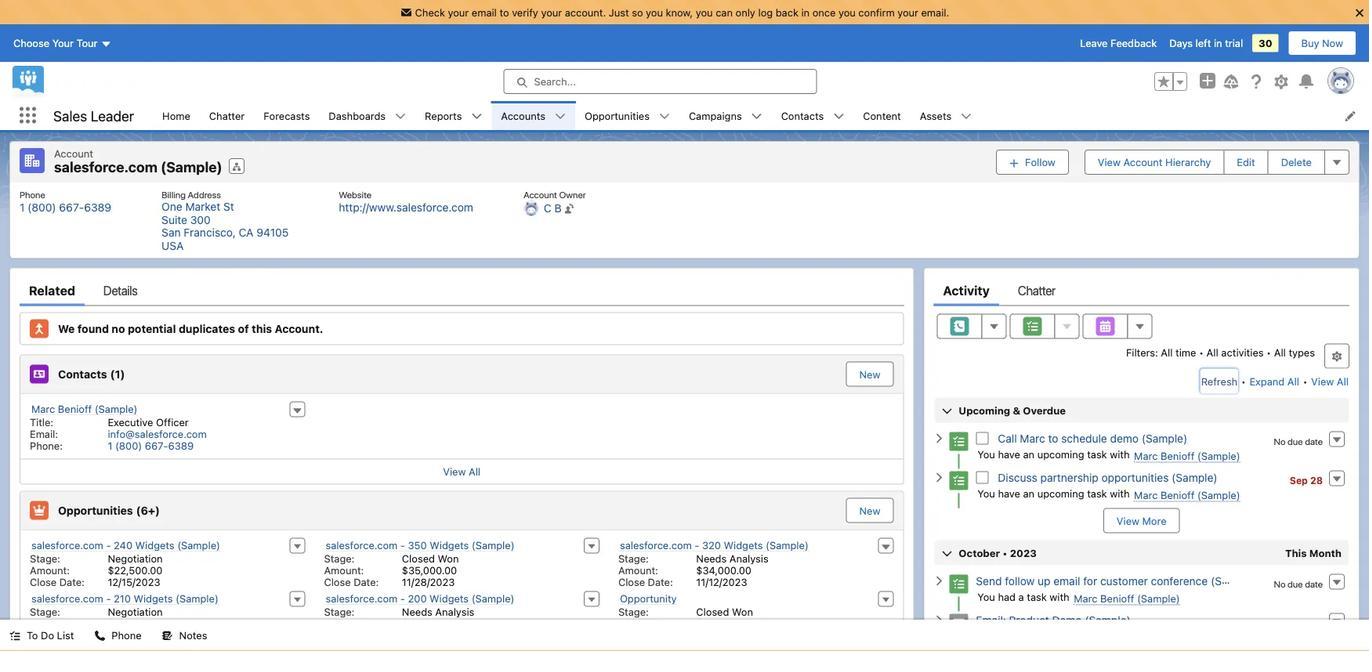 Task type: vqa. For each thing, say whether or not it's contained in the screenshot.


Task type: locate. For each thing, give the bounding box(es) containing it.
email: inside "executive officer email:"
[[30, 428, 58, 440]]

0 vertical spatial needs
[[696, 553, 727, 565]]

- left 200
[[400, 593, 405, 605]]

• right time
[[1199, 347, 1204, 359]]

new button for contacts (1)
[[846, 362, 894, 387]]

•
[[1199, 347, 1204, 359], [1267, 347, 1272, 359], [1241, 375, 1246, 387], [1303, 375, 1308, 387], [1003, 547, 1008, 559]]

upcoming for partnership
[[1038, 488, 1085, 500]]

1 vertical spatial contacts
[[58, 368, 107, 381]]

1 your from the left
[[448, 6, 469, 18]]

0 vertical spatial contacts
[[781, 110, 824, 121]]

stage: inside salesforce.com - 240 widgets (sample) element
[[30, 553, 60, 565]]

1 vertical spatial you
[[978, 488, 995, 500]]

needs inside salesforce.com - 320 widgets (sample) element
[[696, 553, 727, 565]]

closed won amount: down 350
[[324, 553, 459, 577]]

close for $34,000.00 close date:
[[618, 577, 645, 588]]

edit
[[1237, 156, 1255, 168]]

new button for opportunities (6+)
[[846, 498, 894, 523]]

your right the check on the top of page
[[448, 6, 469, 18]]

stage: inside salesforce.com - 320 widgets (sample) element
[[618, 553, 649, 565]]

2 you from the top
[[978, 488, 995, 500]]

due for you had a task with marc benioff (sample)
[[1288, 579, 1303, 590]]

phone inside phone 1 (800) 667-6389
[[20, 189, 45, 200]]

benioff down the contacts (1) in the left bottom of the page
[[58, 403, 92, 415]]

0 horizontal spatial closed won amount:
[[324, 553, 459, 577]]

0 vertical spatial list
[[153, 101, 1369, 130]]

date: inside "$34,000.00 close date:"
[[648, 577, 673, 588]]

close inside $35,000.00 close date:
[[324, 577, 351, 588]]

2 vertical spatial with
[[1050, 591, 1070, 603]]

2 no from the top
[[1274, 579, 1286, 590]]

(800) inside marc benioff (sample) element
[[115, 440, 142, 452]]

1 horizontal spatial analysis
[[730, 553, 769, 565]]

send
[[976, 575, 1002, 588]]

with inside you had a task with marc benioff (sample)
[[1050, 591, 1070, 603]]

salesforce.com - 200 widgets (sample) element
[[315, 590, 609, 643]]

2 task image from the top
[[950, 575, 968, 594]]

negotiation amount: for $22,500.00
[[30, 553, 163, 577]]

1 vertical spatial task
[[1087, 488, 1107, 500]]

1 $20,000.00 from the left
[[108, 618, 163, 630]]

2 new from the top
[[859, 505, 881, 517]]

account inside view account hierarchy button
[[1124, 156, 1163, 168]]

salesforce.com down the $22,500.00 close date:
[[31, 593, 103, 605]]

days left in trial
[[1170, 37, 1243, 49]]

text default image right reports in the left top of the page
[[471, 111, 482, 122]]

text default image
[[555, 111, 566, 122], [659, 111, 670, 122], [961, 111, 972, 122], [934, 433, 945, 444], [934, 472, 945, 483], [934, 615, 945, 626], [9, 631, 20, 642], [94, 631, 105, 642], [162, 631, 173, 642]]

you right once
[[839, 6, 856, 18]]

1 vertical spatial email:
[[976, 614, 1006, 627]]

0 horizontal spatial tab list
[[20, 275, 904, 306]]

1 an from the top
[[1023, 449, 1035, 461]]

close inside the $22,500.00 close date:
[[30, 577, 57, 588]]

task inside you had a task with marc benioff (sample)
[[1027, 591, 1047, 603]]

1 horizontal spatial you
[[696, 6, 713, 18]]

contacts link
[[772, 101, 833, 130]]

0 horizontal spatial view all link
[[20, 459, 903, 484]]

2 upcoming from the top
[[1038, 488, 1085, 500]]

1 negotiation amount: from the top
[[30, 553, 163, 577]]

you have an upcoming task with marc benioff (sample) down discuss partnership opportunities (sample)
[[978, 488, 1241, 501]]

email: down "marc benioff (sample)"
[[30, 428, 58, 440]]

due down this
[[1288, 579, 1303, 590]]

1 horizontal spatial your
[[541, 6, 562, 18]]

closed down 11/12/2023
[[696, 606, 729, 618]]

0 horizontal spatial (800)
[[28, 201, 56, 214]]

expand
[[1250, 375, 1285, 387]]

0 vertical spatial you
[[978, 449, 995, 461]]

amount: inside "salesforce.com - 200 widgets (sample)" element
[[324, 618, 364, 630]]

1 you from the top
[[978, 449, 995, 461]]

opportunities inside 'link'
[[585, 110, 650, 121]]

text default image right campaigns
[[751, 111, 762, 122]]

in right left on the top
[[1214, 37, 1222, 49]]

1 horizontal spatial opportunities
[[585, 110, 650, 121]]

tab list containing activity
[[934, 275, 1350, 306]]

0 horizontal spatial account
[[54, 147, 93, 159]]

you down upcoming
[[978, 449, 995, 461]]

0 horizontal spatial chatter link
[[200, 101, 254, 130]]

leave
[[1080, 37, 1108, 49]]

related link
[[29, 275, 75, 306]]

1 horizontal spatial needs
[[696, 553, 727, 565]]

you
[[646, 6, 663, 18], [696, 6, 713, 18], [839, 6, 856, 18]]

needs down salesforce.com - 320 widgets (sample) link at bottom
[[696, 553, 727, 565]]

2 no due date from the top
[[1274, 579, 1323, 590]]

info@salesforce.com phone:
[[30, 428, 207, 452]]

salesforce.com up $35,000.00 close date:
[[326, 540, 398, 551]]

text default image inside phone button
[[94, 631, 105, 642]]

1 vertical spatial chatter
[[1018, 283, 1056, 298]]

(6+)
[[136, 504, 160, 517]]

1 horizontal spatial tab list
[[934, 275, 1350, 306]]

text default image left 'to'
[[9, 631, 20, 642]]

1 vertical spatial an
[[1023, 488, 1035, 500]]

2 vertical spatial you
[[978, 591, 995, 603]]

667- down salesforce.com (sample)
[[59, 201, 84, 214]]

widgets up $34,000.00
[[724, 540, 763, 551]]

date: up "$20,000.00 close date:"
[[59, 577, 85, 588]]

we
[[58, 322, 75, 335]]

widgets inside 'link'
[[430, 593, 469, 605]]

view inside button
[[1098, 156, 1121, 168]]

salesforce.com for salesforce.com - 350 widgets (sample)
[[326, 540, 398, 551]]

marc up title:
[[31, 403, 55, 415]]

stage: for $20,000.00 close date:
[[30, 606, 60, 618]]

with down up
[[1050, 591, 1070, 603]]

2 tab list from the left
[[934, 275, 1350, 306]]

$20,000.00
[[108, 618, 163, 630], [402, 618, 457, 630]]

text default image left call
[[934, 433, 945, 444]]

0 horizontal spatial chatter
[[209, 110, 245, 121]]

salesforce.com for salesforce.com - 200 widgets (sample)
[[326, 593, 398, 605]]

negotiation amount: inside salesforce.com - 240 widgets (sample) element
[[30, 553, 163, 577]]

2 an from the top
[[1023, 488, 1035, 500]]

salesforce.com inside 'link'
[[326, 593, 398, 605]]

won down 11/12/2023
[[732, 606, 753, 618]]

1 horizontal spatial account
[[524, 189, 557, 200]]

1 horizontal spatial view all link
[[1311, 369, 1350, 394]]

- for 210
[[106, 593, 111, 605]]

date: up opportunity
[[648, 577, 673, 588]]

$20,000.00 for $20,000.00
[[402, 618, 457, 630]]

forecasts
[[264, 110, 310, 121]]

• left expand
[[1241, 375, 1246, 387]]

analysis inside salesforce.com - 320 widgets (sample) element
[[730, 553, 769, 565]]

0 vertical spatial closed
[[402, 553, 435, 565]]

have down call
[[998, 449, 1021, 461]]

0 vertical spatial negotiation
[[108, 553, 163, 565]]

stage: for $22,500.00 close date:
[[30, 553, 60, 565]]

text default image down search... button
[[659, 111, 670, 122]]

needs analysis amount: down 200
[[324, 606, 474, 630]]

- left 210
[[106, 593, 111, 605]]

opportunity
[[620, 593, 677, 605]]

widgets down 12/15/2023
[[134, 593, 173, 605]]

due for you have an upcoming task with marc benioff (sample)
[[1288, 436, 1303, 447]]

confirm
[[859, 6, 895, 18]]

account up c
[[524, 189, 557, 200]]

marc down opportunities
[[1134, 490, 1158, 501]]

executive officer email:
[[30, 417, 189, 440]]

- left '240'
[[106, 540, 111, 551]]

account inside list
[[524, 189, 557, 200]]

1 vertical spatial negotiation amount:
[[30, 606, 163, 630]]

email image
[[950, 614, 968, 633]]

$20,000.00 close date:
[[30, 618, 163, 642]]

0 vertical spatial closed won amount:
[[324, 553, 459, 577]]

ca
[[239, 226, 254, 239]]

0 vertical spatial an
[[1023, 449, 1035, 461]]

6389
[[84, 201, 111, 214], [168, 440, 194, 452]]

opportunities up '240'
[[58, 504, 133, 517]]

1 upcoming from the top
[[1038, 449, 1085, 461]]

1 vertical spatial in
[[1214, 37, 1222, 49]]

no down this
[[1274, 579, 1286, 590]]

1 horizontal spatial (800)
[[115, 440, 142, 452]]

widgets right 350
[[430, 540, 469, 551]]

task for opportunities
[[1087, 488, 1107, 500]]

you have an upcoming task with marc benioff (sample) for to
[[978, 449, 1241, 462]]

salesforce.com - 210 widgets (sample) link
[[31, 593, 219, 606]]

an for marc
[[1023, 449, 1035, 461]]

negotiation inside salesforce.com - 240 widgets (sample) element
[[108, 553, 163, 565]]

0 vertical spatial opportunities
[[585, 110, 650, 121]]

0 vertical spatial due
[[1288, 436, 1303, 447]]

all inside the related tab panel
[[469, 466, 481, 478]]

date: inside the $22,500.00 close date:
[[59, 577, 85, 588]]

0 horizontal spatial $20,000.00
[[108, 618, 163, 630]]

1 horizontal spatial won
[[732, 606, 753, 618]]

date: inside "$20,000.00 close date:"
[[59, 630, 85, 642]]

&
[[1013, 404, 1021, 416]]

0 horizontal spatial contacts
[[58, 368, 107, 381]]

1 vertical spatial no due date
[[1274, 579, 1323, 590]]

benioff up opportunities
[[1161, 450, 1195, 462]]

dashboards
[[329, 110, 386, 121]]

667- down officer
[[145, 440, 168, 452]]

marc benioff (sample) link for task icon associated with you have an upcoming task with marc benioff (sample)
[[1134, 450, 1241, 463]]

needs down salesforce.com - 200 widgets (sample) 'link'
[[402, 606, 433, 618]]

2 due from the top
[[1288, 579, 1303, 590]]

text default image left 'content' link
[[833, 111, 844, 122]]

content
[[863, 110, 901, 121]]

0 horizontal spatial email:
[[30, 428, 58, 440]]

closed won amount: inside salesforce.com - 350 widgets (sample) element
[[324, 553, 459, 577]]

contacts inside the related tab panel
[[58, 368, 107, 381]]

amount: inside opportunity element
[[618, 618, 658, 630]]

chatter link for home link
[[200, 101, 254, 130]]

1 new from the top
[[859, 368, 881, 380]]

- for 320
[[695, 540, 700, 551]]

partnership
[[1041, 471, 1099, 484]]

upcoming
[[1038, 449, 1085, 461], [1038, 488, 1085, 500]]

you for call marc to schedule demo (sample)
[[978, 449, 995, 461]]

0 vertical spatial 6389
[[84, 201, 111, 214]]

text default image for campaigns
[[751, 111, 762, 122]]

call
[[998, 432, 1017, 445]]

1 vertical spatial you have an upcoming task with marc benioff (sample)
[[978, 488, 1241, 501]]

0 vertical spatial negotiation amount:
[[30, 553, 163, 577]]

analysis down salesforce.com - 200 widgets (sample) 'link'
[[435, 606, 474, 618]]

stage: inside "salesforce.com - 200 widgets (sample)" element
[[324, 606, 355, 618]]

667- inside marc benioff (sample) element
[[145, 440, 168, 452]]

$20,000.00 inside "$20,000.00 close date:"
[[108, 618, 163, 630]]

1 vertical spatial 667-
[[145, 440, 168, 452]]

1 horizontal spatial closed
[[696, 606, 729, 618]]

view inside button
[[1117, 515, 1140, 527]]

widgets for $22,500.00 close date:
[[135, 540, 175, 551]]

3 you from the top
[[978, 591, 995, 603]]

date: inside $35,000.00 close date:
[[354, 577, 379, 588]]

you down send
[[978, 591, 995, 603]]

salesforce.com - 240 widgets (sample) element
[[20, 537, 315, 590]]

salesforce.com - 200 widgets (sample)
[[326, 593, 515, 605]]

customer
[[1100, 575, 1148, 588]]

tab list
[[20, 275, 904, 306], [934, 275, 1350, 306]]

stage:
[[30, 553, 60, 565], [324, 553, 355, 565], [618, 553, 649, 565], [30, 606, 60, 618], [324, 606, 355, 618], [618, 606, 649, 618]]

email: down had
[[976, 614, 1006, 627]]

marc benioff (sample) link up more at the right
[[1134, 490, 1241, 502]]

now
[[1322, 37, 1343, 49]]

0 vertical spatial task image
[[950, 432, 968, 451]]

suite
[[162, 213, 187, 226]]

related tab panel
[[20, 306, 904, 651]]

1 vertical spatial email
[[1054, 575, 1080, 588]]

2 negotiation amount: from the top
[[30, 606, 163, 630]]

account owner
[[524, 189, 586, 200]]

notes
[[179, 630, 207, 642]]

0 vertical spatial won
[[438, 553, 459, 565]]

1 date from the top
[[1305, 436, 1323, 447]]

duplicates
[[179, 322, 235, 335]]

text default image left 11/5/2023
[[94, 631, 105, 642]]

task image
[[950, 432, 968, 451], [950, 575, 968, 594]]

0 vertical spatial email:
[[30, 428, 58, 440]]

salesforce.com - 210 widgets (sample) element
[[20, 590, 315, 643]]

1 have from the top
[[998, 449, 1021, 461]]

1 task image from the top
[[950, 432, 968, 451]]

2 new button from the top
[[846, 498, 894, 523]]

marc benioff (sample) link down customer on the bottom right
[[1074, 593, 1180, 606]]

$20,000.00 down salesforce.com - 200 widgets (sample) 'link'
[[402, 618, 457, 630]]

content link
[[854, 101, 911, 130]]

1 inside phone 1 (800) 667-6389
[[20, 201, 25, 214]]

phone button
[[85, 620, 151, 651]]

upcoming up partnership on the bottom right
[[1038, 449, 1085, 461]]

widgets down 11/28/2023 on the left of page
[[430, 593, 469, 605]]

needs analysis amount: inside salesforce.com - 320 widgets (sample) element
[[618, 553, 769, 577]]

needs inside "salesforce.com - 200 widgets (sample)" element
[[402, 606, 433, 618]]

close inside "$34,000.00 close date:"
[[618, 577, 645, 588]]

you inside you had a task with marc benioff (sample)
[[978, 591, 995, 603]]

text default image for dashboards
[[395, 111, 406, 122]]

no due date for you have an upcoming task with marc benioff (sample)
[[1274, 436, 1323, 447]]

negotiation
[[108, 553, 163, 565], [108, 606, 163, 618]]

you have an upcoming task with marc benioff (sample) up discuss partnership opportunities (sample)
[[978, 449, 1241, 462]]

1 vertical spatial with
[[1110, 488, 1130, 500]]

text default image for reports
[[471, 111, 482, 122]]

0 vertical spatial no
[[1274, 436, 1286, 447]]

salesforce.com down $35,000.00 close date:
[[326, 593, 398, 605]]

view inside the related tab panel
[[443, 466, 466, 478]]

1 vertical spatial new button
[[846, 498, 894, 523]]

activities
[[1221, 347, 1264, 359]]

upcoming down partnership on the bottom right
[[1038, 488, 1085, 500]]

for
[[1083, 575, 1098, 588]]

hierarchy
[[1166, 156, 1211, 168]]

opportunities for opportunities
[[585, 110, 650, 121]]

negotiation inside salesforce.com - 210 widgets (sample) element
[[108, 606, 163, 618]]

this month
[[1285, 547, 1342, 559]]

needs analysis amount: down 320
[[618, 553, 769, 577]]

2 horizontal spatial you
[[839, 6, 856, 18]]

1 horizontal spatial needs analysis amount:
[[618, 553, 769, 577]]

amount: inside salesforce.com - 210 widgets (sample) element
[[30, 618, 70, 630]]

know,
[[666, 6, 693, 18]]

no down refresh • expand all • view all
[[1274, 436, 1286, 447]]

$20,000.00 inside "salesforce.com - 200 widgets (sample)" element
[[402, 618, 457, 630]]

1 horizontal spatial chatter link
[[1018, 275, 1056, 306]]

delete
[[1281, 156, 1312, 168]]

salesforce.com - 320 widgets (sample) link
[[620, 540, 809, 552]]

0 vertical spatial new
[[859, 368, 881, 380]]

contacts right campaigns list item on the top
[[781, 110, 824, 121]]

0 vertical spatial task
[[1087, 449, 1107, 461]]

you left 'can'
[[696, 6, 713, 18]]

2 negotiation from the top
[[108, 606, 163, 618]]

list
[[153, 101, 1369, 130], [10, 182, 1359, 258]]

task image up task image
[[950, 432, 968, 451]]

- inside 'link'
[[400, 593, 405, 605]]

address
[[188, 189, 221, 200]]

no due date up sep
[[1274, 436, 1323, 447]]

search...
[[534, 76, 576, 87]]

date down the this month
[[1305, 579, 1323, 590]]

text default image left reports in the left top of the page
[[395, 111, 406, 122]]

0 vertical spatial chatter link
[[200, 101, 254, 130]]

task for to
[[1087, 449, 1107, 461]]

1 you have an upcoming task with marc benioff (sample) from the top
[[978, 449, 1241, 462]]

with
[[1110, 449, 1130, 461], [1110, 488, 1130, 500], [1050, 591, 1070, 603]]

1 horizontal spatial closed won amount:
[[618, 606, 753, 630]]

with down discuss partnership opportunities (sample)
[[1110, 488, 1130, 500]]

negotiation for 210
[[108, 606, 163, 618]]

1 no due date from the top
[[1274, 436, 1323, 447]]

2 $20,000.00 from the left
[[402, 618, 457, 630]]

marc inside you had a task with marc benioff (sample)
[[1074, 593, 1098, 605]]

salesforce.com - 350 widgets (sample) link
[[326, 540, 515, 552]]

date: right do
[[59, 630, 85, 642]]

opportunities inside the related tab panel
[[58, 504, 133, 517]]

text default image left notes
[[162, 631, 173, 642]]

date for you had a task with marc benioff (sample)
[[1305, 579, 1323, 590]]

0 horizontal spatial 667-
[[59, 201, 84, 214]]

info@salesforce.com
[[108, 428, 207, 440]]

negotiation down 'salesforce.com - 210 widgets (sample)' link
[[108, 606, 163, 618]]

email
[[472, 6, 497, 18], [1054, 575, 1080, 588]]

amount: inside salesforce.com - 320 widgets (sample) element
[[618, 565, 658, 577]]

negotiation amount: inside salesforce.com - 210 widgets (sample) element
[[30, 606, 163, 630]]

negotiation amount: down '240'
[[30, 553, 163, 577]]

chatter link right activity
[[1018, 275, 1056, 306]]

search... button
[[504, 69, 817, 94]]

stage: inside salesforce.com - 210 widgets (sample) element
[[30, 606, 60, 618]]

month
[[1310, 547, 1342, 559]]

types
[[1289, 347, 1315, 359]]

dashboards list item
[[319, 101, 416, 130]]

3 you from the left
[[839, 6, 856, 18]]

text default image inside reports list item
[[471, 111, 482, 122]]

1 tab list from the left
[[20, 275, 904, 306]]

close inside "$20,000.00 close date:"
[[30, 630, 57, 642]]

chatter inside tab list
[[1018, 283, 1056, 298]]

closed won amount: down "$34,000.00 close date:"
[[618, 606, 753, 630]]

$35,000.00
[[402, 565, 457, 577]]

1 vertical spatial view all link
[[20, 459, 903, 484]]

0 horizontal spatial won
[[438, 553, 459, 565]]

11/12/2023
[[696, 577, 747, 588]]

0 vertical spatial 1
[[20, 201, 25, 214]]

1 no from the top
[[1274, 436, 1286, 447]]

marc inside the related tab panel
[[31, 403, 55, 415]]

text default image inside "accounts" list item
[[555, 111, 566, 122]]

analysis up 11/12/2023
[[730, 553, 769, 565]]

2 have from the top
[[998, 488, 1021, 500]]

phone 1 (800) 667-6389
[[20, 189, 111, 214]]

opportunities down search... button
[[585, 110, 650, 121]]

discuss partnership opportunities (sample)
[[998, 471, 1218, 484]]

to do list
[[27, 630, 74, 642]]

0 horizontal spatial needs
[[402, 606, 433, 618]]

amount: inside salesforce.com - 240 widgets (sample) element
[[30, 565, 70, 577]]

you
[[978, 449, 995, 461], [978, 488, 995, 500], [978, 591, 995, 603]]

salesforce.com down leader
[[54, 159, 157, 176]]

related
[[29, 283, 75, 298]]

you right task image
[[978, 488, 995, 500]]

text default image inside campaigns list item
[[751, 111, 762, 122]]

chatter right home
[[209, 110, 245, 121]]

0 horizontal spatial 6389
[[84, 201, 111, 214]]

2 date from the top
[[1305, 579, 1323, 590]]

sep
[[1290, 475, 1308, 486]]

1 vertical spatial closed won amount:
[[618, 606, 753, 630]]

text default image inside "assets" list item
[[961, 111, 972, 122]]

1 vertical spatial needs analysis amount:
[[324, 606, 474, 630]]

marc benioff (sample) link up opportunities
[[1134, 450, 1241, 463]]

0 vertical spatial you have an upcoming task with marc benioff (sample)
[[978, 449, 1241, 462]]

marc benioff (sample) element
[[20, 400, 315, 453]]

0 vertical spatial needs analysis amount:
[[618, 553, 769, 577]]

1 horizontal spatial phone
[[112, 630, 142, 642]]

1 vertical spatial 6389
[[168, 440, 194, 452]]

contacts up "marc benioff (sample)"
[[58, 368, 107, 381]]

0 vertical spatial 667-
[[59, 201, 84, 214]]

negotiation amount: down 210
[[30, 606, 163, 630]]

close for $35,000.00 close date:
[[324, 577, 351, 588]]

text default image inside the "dashboards" list item
[[395, 111, 406, 122]]

text default image
[[395, 111, 406, 122], [471, 111, 482, 122], [751, 111, 762, 122], [833, 111, 844, 122], [934, 576, 945, 587]]

task down call marc to schedule demo (sample)
[[1087, 449, 1107, 461]]

2 you have an upcoming task with marc benioff (sample) from the top
[[978, 488, 1241, 501]]

san
[[162, 226, 181, 239]]

contacts (1)
[[58, 368, 125, 381]]

2 horizontal spatial your
[[898, 6, 919, 18]]

date:
[[59, 577, 85, 588], [354, 577, 379, 588], [648, 577, 673, 588], [59, 630, 85, 642]]

won inside salesforce.com - 350 widgets (sample) element
[[438, 553, 459, 565]]

group
[[1155, 72, 1188, 91]]

task image left send
[[950, 575, 968, 594]]

1 negotiation from the top
[[108, 553, 163, 565]]

no due date for you had a task with marc benioff (sample)
[[1274, 579, 1323, 590]]

0 vertical spatial view all link
[[1311, 369, 1350, 394]]

list containing home
[[153, 101, 1369, 130]]

$34,000.00 close date:
[[618, 565, 752, 588]]

text default image right assets
[[961, 111, 972, 122]]

1 vertical spatial (800)
[[115, 440, 142, 452]]

in
[[801, 6, 810, 18], [1214, 37, 1222, 49]]

to
[[500, 6, 509, 18], [1048, 432, 1059, 445]]

1 vertical spatial won
[[732, 606, 753, 618]]

with for (sample)
[[1110, 488, 1130, 500]]

6389 down officer
[[168, 440, 194, 452]]

market
[[185, 200, 220, 213]]

2 horizontal spatial account
[[1124, 156, 1163, 168]]

1 vertical spatial list
[[10, 182, 1359, 258]]

email left 'verify'
[[472, 6, 497, 18]]

10,
[[1288, 618, 1299, 629]]

contacts for contacts
[[781, 110, 824, 121]]

in right back
[[801, 6, 810, 18]]

buy
[[1302, 37, 1320, 49]]

contacts inside list item
[[781, 110, 824, 121]]

due up sep
[[1288, 436, 1303, 447]]

1 vertical spatial negotiation
[[108, 606, 163, 618]]

chatter link right home
[[200, 101, 254, 130]]

negotiation down salesforce.com - 240 widgets (sample) link
[[108, 553, 163, 565]]

1 inside marc benioff (sample) element
[[108, 440, 112, 452]]

stage: inside salesforce.com - 350 widgets (sample) element
[[324, 553, 355, 565]]

marc down for
[[1074, 593, 1098, 605]]

closed won amount: inside opportunity element
[[618, 606, 753, 630]]

1 due from the top
[[1288, 436, 1303, 447]]

back
[[776, 6, 799, 18]]

francisco,
[[184, 226, 236, 239]]

0 horizontal spatial analysis
[[435, 606, 474, 618]]

1 vertical spatial due
[[1288, 579, 1303, 590]]

task image for you had a task with marc benioff (sample)
[[950, 575, 968, 594]]

check
[[415, 6, 445, 18]]

date: for 12/15/2023
[[59, 577, 85, 588]]

1 horizontal spatial chatter
[[1018, 283, 1056, 298]]

phone inside button
[[112, 630, 142, 642]]

$20,000.00 down 'salesforce.com - 210 widgets (sample)' link
[[108, 618, 163, 630]]

with for schedule
[[1110, 449, 1130, 461]]

1
[[20, 201, 25, 214], [108, 440, 112, 452]]

chatter
[[209, 110, 245, 121], [1018, 283, 1056, 298]]

1 horizontal spatial 1
[[108, 440, 112, 452]]

0 vertical spatial no due date
[[1274, 436, 1323, 447]]

0 vertical spatial upcoming
[[1038, 449, 1085, 461]]

buy now button
[[1288, 31, 1357, 56]]

1 vertical spatial no
[[1274, 579, 1286, 590]]

text default image inside contacts list item
[[833, 111, 844, 122]]

1 horizontal spatial 6389
[[168, 440, 194, 452]]

1 vertical spatial chatter link
[[1018, 275, 1056, 306]]

http://www.salesforce.com link
[[339, 201, 473, 214]]

0 vertical spatial with
[[1110, 449, 1130, 461]]

task down discuss partnership opportunities (sample)
[[1087, 488, 1107, 500]]

1 new button from the top
[[846, 362, 894, 387]]

up
[[1038, 575, 1051, 588]]

• left 2023
[[1003, 547, 1008, 559]]

1 vertical spatial needs
[[402, 606, 433, 618]]

sales leader
[[53, 107, 134, 124]]

task right a
[[1027, 591, 1047, 603]]

widgets for $20,000.00 close date:
[[134, 593, 173, 605]]

0 vertical spatial (800)
[[28, 201, 56, 214]]

1 vertical spatial upcoming
[[1038, 488, 1085, 500]]

- left 320
[[695, 540, 700, 551]]

needs analysis amount:
[[618, 553, 769, 577], [324, 606, 474, 630]]

0 vertical spatial analysis
[[730, 553, 769, 565]]

an up discuss
[[1023, 449, 1035, 461]]



Task type: describe. For each thing, give the bounding box(es) containing it.
opportunities list item
[[575, 101, 680, 130]]

benioff inside the related tab panel
[[58, 403, 92, 415]]

2023
[[1010, 547, 1037, 559]]

28
[[1311, 475, 1323, 486]]

salesforce.com - 320 widgets (sample) element
[[609, 537, 903, 590]]

assets
[[920, 110, 952, 121]]

no for you have an upcoming task with marc benioff (sample)
[[1274, 436, 1286, 447]]

only
[[736, 6, 756, 18]]

activity link
[[943, 275, 990, 306]]

$22,500.00
[[108, 565, 163, 577]]

won inside opportunity element
[[732, 606, 753, 618]]

account for account
[[54, 147, 93, 159]]

salesforce.com for salesforce.com - 210 widgets (sample)
[[31, 593, 103, 605]]

320
[[702, 540, 721, 551]]

0 horizontal spatial to
[[500, 6, 509, 18]]

potential
[[128, 322, 176, 335]]

$34,000.00
[[696, 565, 752, 577]]

(800) inside phone 1 (800) 667-6389
[[28, 201, 56, 214]]

0 vertical spatial in
[[801, 6, 810, 18]]

$20,000.00 for $20,000.00 close date:
[[108, 618, 163, 630]]

campaigns link
[[680, 101, 751, 130]]

no
[[112, 322, 125, 335]]

salesforce.com for salesforce.com (sample)
[[54, 159, 157, 176]]

activity
[[943, 283, 990, 298]]

salesforce.com for salesforce.com - 320 widgets (sample)
[[620, 540, 692, 551]]

reports
[[425, 110, 462, 121]]

$32,523,423.00
[[696, 618, 772, 630]]

view account hierarchy button
[[1085, 150, 1225, 175]]

no for you had a task with marc benioff (sample)
[[1274, 579, 1286, 590]]

- for 350
[[400, 540, 405, 551]]

1 you from the left
[[646, 6, 663, 18]]

close for $20,000.00 close date:
[[30, 630, 57, 642]]

opportunity link
[[620, 593, 677, 606]]

benioff inside you had a task with marc benioff (sample)
[[1101, 593, 1135, 605]]

salesforce.com - 240 widgets (sample) link
[[31, 540, 220, 552]]

• down types
[[1303, 375, 1308, 387]]

reports link
[[416, 101, 471, 130]]

- for 200
[[400, 593, 405, 605]]

0 vertical spatial chatter
[[209, 110, 245, 121]]

0 horizontal spatial email
[[472, 6, 497, 18]]

b
[[555, 202, 562, 215]]

demo
[[1052, 614, 1082, 627]]

verify
[[512, 6, 538, 18]]

view for view all
[[443, 466, 466, 478]]

(sample) inside 'link'
[[472, 593, 515, 605]]

negotiation for 240
[[108, 553, 163, 565]]

3 your from the left
[[898, 6, 919, 18]]

of
[[238, 322, 249, 335]]

closed inside opportunity element
[[696, 606, 729, 618]]

new for (1)
[[859, 368, 881, 380]]

text default image left email icon
[[934, 615, 945, 626]]

667- inside phone 1 (800) 667-6389
[[59, 201, 84, 214]]

marc benioff (sample) link up "executive officer email:" at the left bottom of page
[[31, 403, 138, 416]]

website http://www.salesforce.com
[[339, 189, 473, 214]]

had
[[998, 591, 1016, 603]]

1 (800) 667-6389
[[108, 440, 194, 452]]

text default image left task image
[[934, 472, 945, 483]]

marc right call
[[1020, 432, 1045, 445]]

upcoming & overdue
[[959, 404, 1066, 416]]

opportunities (6+)
[[58, 504, 160, 517]]

1 horizontal spatial to
[[1048, 432, 1059, 445]]

you have an upcoming task with marc benioff (sample) for opportunities
[[978, 488, 1241, 501]]

new for (6+)
[[859, 505, 881, 517]]

reports list item
[[416, 101, 492, 130]]

check your email to verify your account. just so you know, you can only log back in once you confirm your email.
[[415, 6, 950, 18]]

contacts image
[[30, 365, 49, 384]]

opportunity element
[[609, 590, 903, 643]]

home
[[162, 110, 190, 121]]

this
[[252, 322, 272, 335]]

closed inside salesforce.com - 350 widgets (sample) element
[[402, 553, 435, 565]]

view for view more
[[1117, 515, 1140, 527]]

amount: inside salesforce.com - 350 widgets (sample) element
[[324, 565, 364, 577]]

task image for you have an upcoming task with marc benioff (sample)
[[950, 432, 968, 451]]

assets list item
[[911, 101, 982, 130]]

officer
[[156, 417, 189, 428]]

view for view account hierarchy
[[1098, 156, 1121, 168]]

6389 inside marc benioff (sample) element
[[168, 440, 194, 452]]

time
[[1176, 347, 1196, 359]]

12/15/2023
[[108, 577, 160, 588]]

accounts list item
[[492, 101, 575, 130]]

1 vertical spatial 1 (800) 667-6389 link
[[108, 440, 194, 452]]

http://www.salesforce.com
[[339, 201, 473, 214]]

350
[[408, 540, 427, 551]]

2 you from the left
[[696, 6, 713, 18]]

0 vertical spatial 1 (800) 667-6389 link
[[20, 201, 111, 214]]

contacts list item
[[772, 101, 854, 130]]

tour
[[77, 37, 98, 49]]

billing
[[162, 189, 186, 200]]

left
[[1196, 37, 1211, 49]]

october
[[959, 547, 1000, 559]]

account.
[[565, 6, 606, 18]]

text default image inside the to do list button
[[9, 631, 20, 642]]

send follow up email for customer conference (sample) link
[[976, 574, 1257, 588]]

1 horizontal spatial in
[[1214, 37, 1222, 49]]

you had a task with marc benioff (sample)
[[978, 591, 1180, 605]]

filters: all time • all activities • all types
[[1126, 347, 1315, 359]]

title:
[[30, 417, 53, 428]]

marc benioff (sample) link for task icon related to you had a task with marc benioff (sample)
[[1074, 593, 1180, 606]]

opportunities for opportunities (6+)
[[58, 504, 133, 517]]

call marc to schedule demo (sample) link
[[998, 432, 1188, 445]]

c b
[[544, 202, 562, 215]]

this
[[1285, 547, 1307, 559]]

details link
[[103, 275, 138, 306]]

email: product demo (sample) link
[[976, 614, 1131, 627]]

you for discuss partnership opportunities (sample)
[[978, 488, 995, 500]]

200
[[408, 593, 427, 605]]

refresh button
[[1201, 369, 1239, 394]]

we found no potential duplicates of this account.
[[58, 322, 323, 335]]

stage: for $34,000.00 close date:
[[618, 553, 649, 565]]

choose your tour button
[[13, 31, 112, 56]]

account for account owner
[[524, 189, 557, 200]]

text default image inside opportunities list item
[[659, 111, 670, 122]]

campaigns list item
[[680, 101, 772, 130]]

text default image left send
[[934, 576, 945, 587]]

close for $22,500.00 close date:
[[30, 577, 57, 588]]

info@salesforce.com link
[[108, 428, 207, 440]]

date: for 11/28/2023
[[354, 577, 379, 588]]

opportunities
[[1102, 471, 1169, 484]]

salesforce.com - 350 widgets (sample) element
[[315, 537, 609, 590]]

log
[[758, 6, 773, 18]]

follow button
[[996, 150, 1069, 175]]

list
[[57, 630, 74, 642]]

(1)
[[110, 368, 125, 381]]

buy now
[[1302, 37, 1343, 49]]

contacts for contacts (1)
[[58, 368, 107, 381]]

leader
[[91, 107, 134, 124]]

schedule
[[1062, 432, 1107, 445]]

date for you have an upcoming task with marc benioff (sample)
[[1305, 436, 1323, 447]]

phone for phone 1 (800) 667-6389
[[20, 189, 45, 200]]

salesforce.com - 200 widgets (sample) link
[[326, 593, 515, 606]]

benioff up more at the right
[[1161, 490, 1195, 501]]

$35,000.00 close date:
[[324, 565, 457, 588]]

phone:
[[30, 440, 63, 452]]

text default image for contacts
[[833, 111, 844, 122]]

2024
[[1301, 618, 1323, 629]]

email.
[[921, 6, 950, 18]]

6389 inside phone 1 (800) 667-6389
[[84, 201, 111, 214]]

1 horizontal spatial email:
[[976, 614, 1006, 627]]

view more button
[[1104, 508, 1180, 533]]

opportunities image
[[30, 501, 49, 520]]

widgets for $34,000.00 close date:
[[724, 540, 763, 551]]

do
[[41, 630, 54, 642]]

one
[[162, 200, 182, 213]]

marc benioff (sample) link for task image
[[1134, 490, 1241, 502]]

210
[[114, 593, 131, 605]]

stage: inside opportunity element
[[618, 606, 649, 618]]

task image
[[950, 472, 968, 490]]

2 your from the left
[[541, 6, 562, 18]]

analysis inside "salesforce.com - 200 widgets (sample)" element
[[435, 606, 474, 618]]

edit button
[[1224, 150, 1269, 175]]

stage: for $35,000.00 close date:
[[324, 553, 355, 565]]

• right activities
[[1267, 347, 1272, 359]]

delete button
[[1268, 150, 1325, 175]]

c
[[544, 202, 552, 215]]

chatter link for activity link
[[1018, 275, 1056, 306]]

sales
[[53, 107, 87, 124]]

text default image inside notes button
[[162, 631, 173, 642]]

an for partnership
[[1023, 488, 1035, 500]]

needs analysis amount: inside "salesforce.com - 200 widgets (sample)" element
[[324, 606, 474, 630]]

date: for 11/5/2023
[[59, 630, 85, 642]]

date: for 11/12/2023
[[648, 577, 673, 588]]

salesforce.com for salesforce.com - 240 widgets (sample)
[[31, 540, 103, 551]]

widgets for $35,000.00 close date:
[[430, 540, 469, 551]]

(sample) inside you had a task with marc benioff (sample)
[[1137, 593, 1180, 605]]

choose
[[13, 37, 49, 49]]

filters:
[[1126, 347, 1158, 359]]

marc up opportunities
[[1134, 450, 1158, 462]]

list containing one market st
[[10, 182, 1359, 258]]

leave feedback link
[[1080, 37, 1157, 49]]

- for 240
[[106, 540, 111, 551]]

tab list containing related
[[20, 275, 904, 306]]

feedback
[[1111, 37, 1157, 49]]

more
[[1143, 515, 1167, 527]]

demo
[[1110, 432, 1139, 445]]

have for discuss
[[998, 488, 1021, 500]]

phone for phone
[[112, 630, 142, 642]]

have for call
[[998, 449, 1021, 461]]

upcoming for marc
[[1038, 449, 1085, 461]]

a
[[1019, 591, 1024, 603]]

negotiation amount: for $20,000.00
[[30, 606, 163, 630]]



